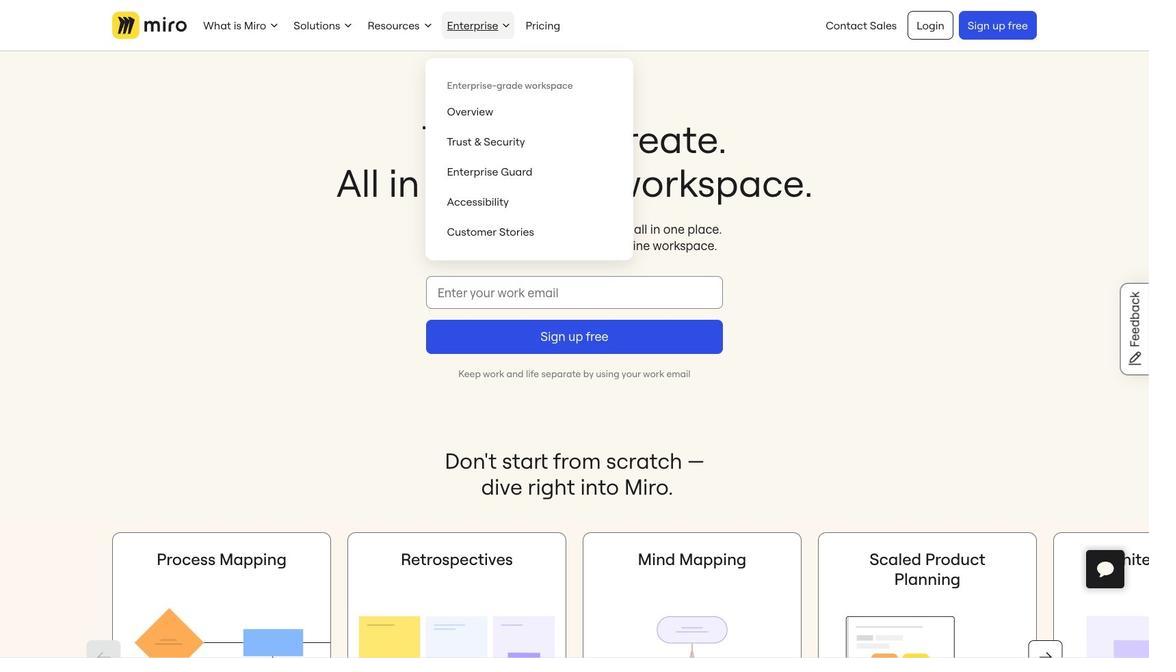 Task type: locate. For each thing, give the bounding box(es) containing it.
1 horizontal spatial ds 200 image
[[422, 20, 433, 31]]

menu
[[198, 0, 633, 277]]

go to the main page image
[[112, 12, 187, 39]]

menu item
[[425, 1, 633, 277]]

scaled product planning image
[[819, 606, 1036, 659]]

process mapping image
[[113, 606, 330, 659]]

0 horizontal spatial ds 200 image
[[343, 20, 354, 31]]

2 horizontal spatial ds 200 image
[[501, 20, 512, 31]]

3 ds 200 image from the left
[[501, 20, 512, 31]]

ds 200 image
[[343, 20, 354, 31], [422, 20, 433, 31], [501, 20, 512, 31]]



Task type: describe. For each thing, give the bounding box(es) containing it.
Enter your work email email field
[[426, 277, 723, 309]]

ds 300 image
[[1037, 650, 1054, 659]]

retrospectives image
[[348, 606, 566, 659]]

ds 200 image
[[269, 20, 280, 31]]

mind map image
[[583, 606, 801, 659]]

1 ds 200 image from the left
[[343, 20, 354, 31]]

2 ds 200 image from the left
[[422, 20, 433, 31]]

whiteboarding image
[[1054, 606, 1149, 659]]



Task type: vqa. For each thing, say whether or not it's contained in the screenshot.
leftmost ds 200 image
yes



